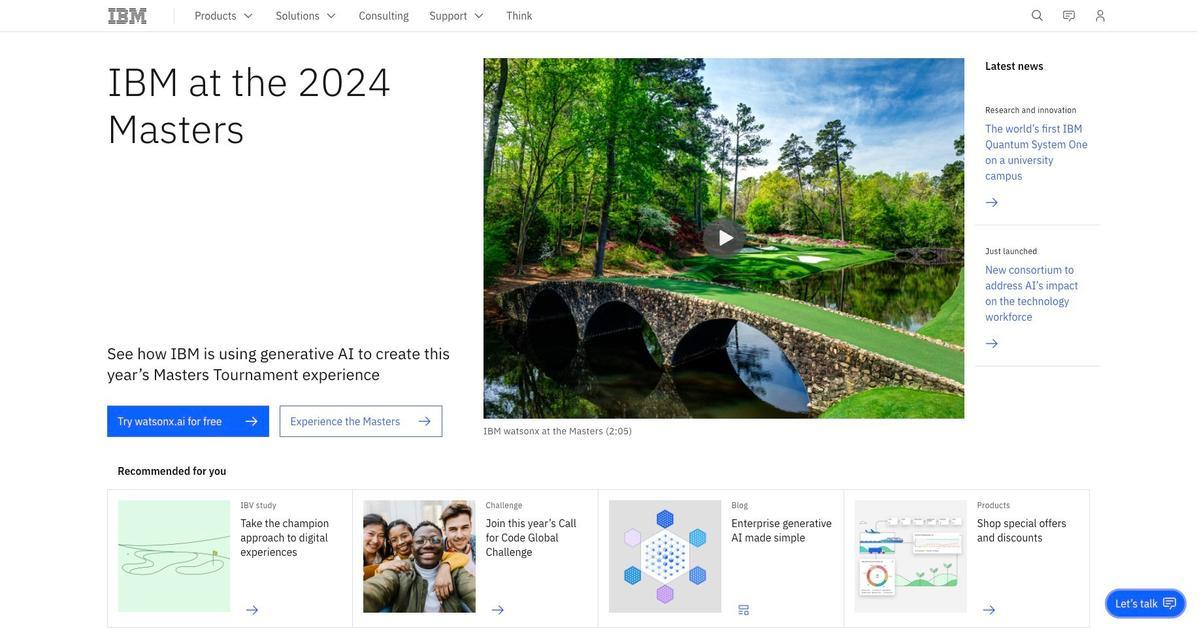 Task type: describe. For each thing, give the bounding box(es) containing it.
let's talk element
[[1116, 597, 1158, 611]]



